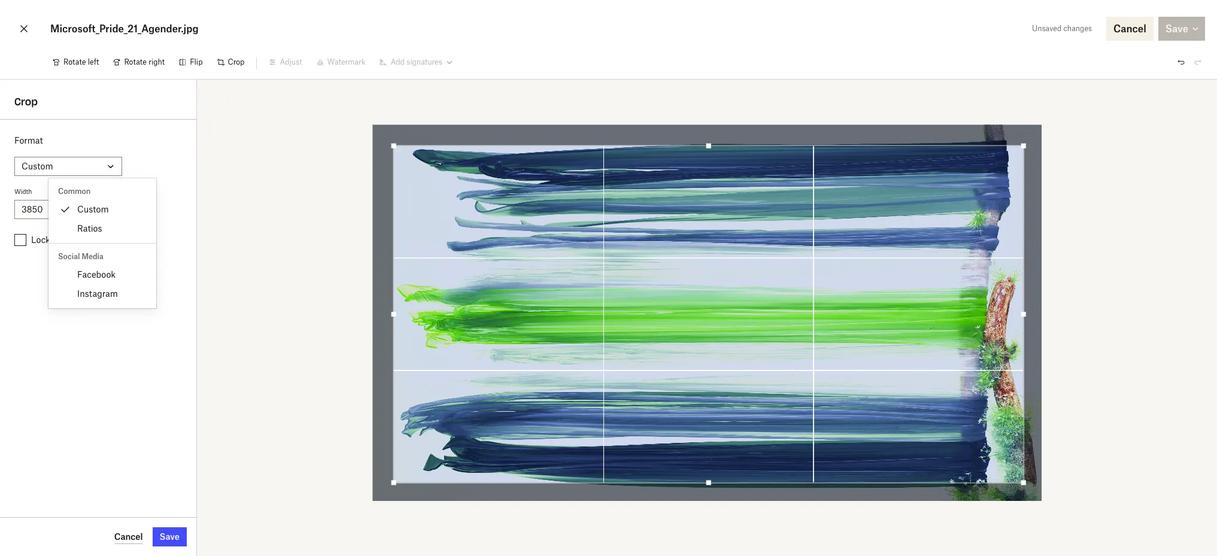 Task type: vqa. For each thing, say whether or not it's contained in the screenshot.
the aspect
yes



Task type: locate. For each thing, give the bounding box(es) containing it.
ratio
[[81, 235, 99, 245]]

unsaved changes
[[1032, 24, 1092, 33]]

list box
[[49, 178, 156, 308]]

media
[[82, 252, 104, 261]]

list box containing custom
[[49, 178, 156, 308]]

common
[[58, 187, 91, 196]]

lock
[[31, 235, 50, 245]]

None field
[[0, 0, 92, 13]]

social media
[[58, 252, 104, 261]]

aspect
[[53, 235, 79, 245]]

1 horizontal spatial custom
[[77, 204, 109, 214]]

custom down the format
[[22, 161, 53, 171]]

1 vertical spatial custom
[[77, 204, 109, 214]]

height
[[84, 188, 103, 195]]

custom down height on the top left of page
[[77, 204, 109, 214]]

0 vertical spatial custom
[[22, 161, 53, 171]]

facebook
[[77, 269, 116, 280]]

custom inside option
[[77, 204, 109, 214]]

0 horizontal spatial custom
[[22, 161, 53, 171]]

custom
[[22, 161, 53, 171], [77, 204, 109, 214]]

format
[[14, 135, 43, 146]]



Task type: describe. For each thing, give the bounding box(es) containing it.
unsaved
[[1032, 24, 1062, 33]]

width
[[14, 188, 32, 195]]

custom option
[[49, 200, 156, 219]]

changes
[[1064, 24, 1092, 33]]

ratios
[[77, 223, 102, 234]]

microsoft_pride_21_agender.jpg
[[50, 23, 199, 35]]

instagram
[[77, 289, 118, 299]]

custom inside button
[[22, 161, 53, 171]]

close image
[[17, 19, 31, 38]]

lock aspect ratio
[[31, 235, 99, 245]]

social
[[58, 252, 80, 261]]

Width number field
[[22, 203, 55, 216]]

Format button
[[14, 157, 122, 176]]

crop
[[14, 96, 38, 108]]

Height number field
[[91, 203, 125, 216]]



